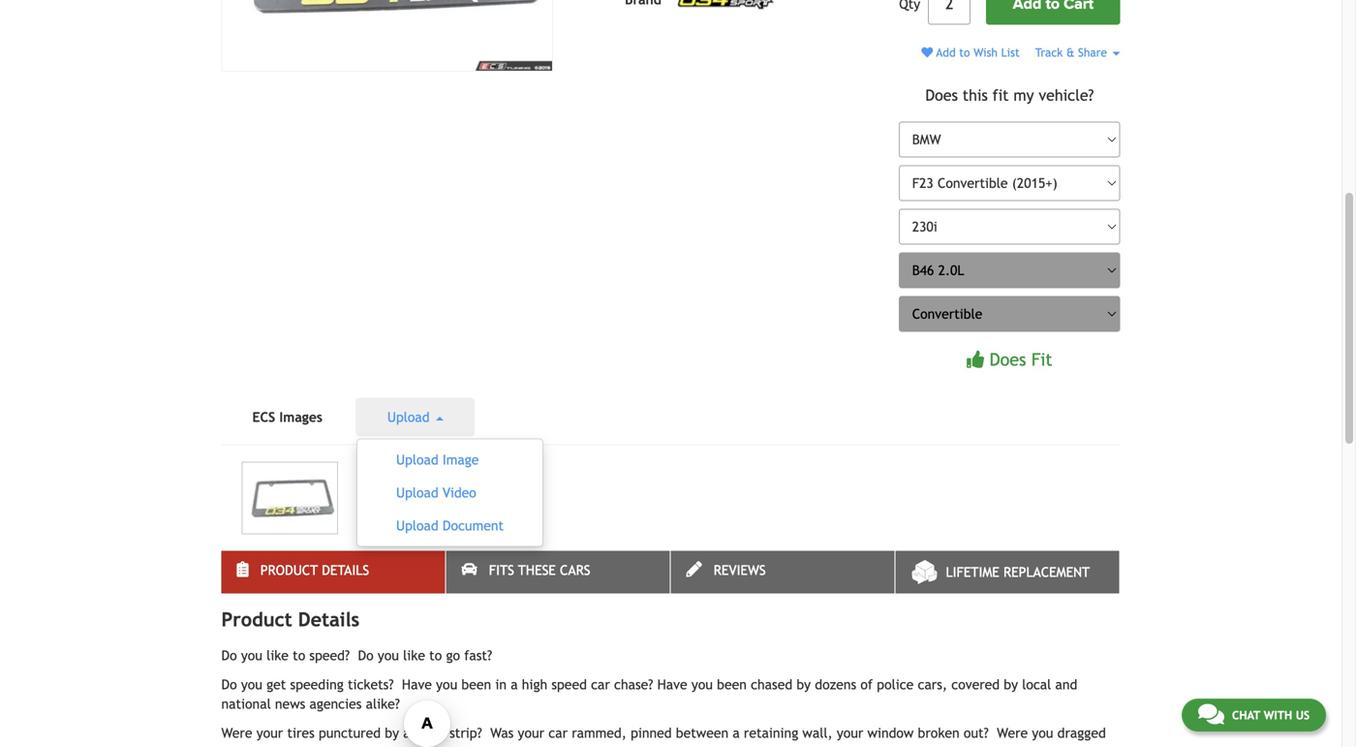 Task type: describe. For each thing, give the bounding box(es) containing it.
0 vertical spatial details
[[322, 563, 369, 578]]

ecs images
[[252, 409, 323, 425]]

&
[[1067, 46, 1075, 59]]

video
[[443, 485, 477, 501]]

2 were from the left
[[997, 725, 1029, 741]]

news
[[275, 696, 306, 712]]

0 vertical spatial product details
[[260, 563, 369, 578]]

track & share button
[[1036, 46, 1121, 59]]

spike
[[415, 725, 446, 741]]

chase?
[[615, 677, 654, 692]]

2 horizontal spatial by
[[1004, 677, 1019, 692]]

do for speeding
[[221, 677, 237, 692]]

fits these cars link
[[446, 551, 670, 594]]

images
[[280, 409, 323, 425]]

were your tires punctured by a spike strip?  was your car rammed, pinned between a retaining wall, your window broken out?  were you dragged out from the glass sharded opening, beaten and thrown in jail?
[[221, 725, 1107, 747]]

window
[[868, 725, 914, 741]]

upload image
[[396, 452, 479, 468]]

of
[[861, 677, 873, 692]]

upload for upload image
[[396, 452, 439, 468]]

1 vertical spatial details
[[298, 608, 360, 631]]

car inside do you get speeding tickets?  have you been in a high speed car chase? have you been chased by dozens of police cars, covered by local and national news agencies alike?
[[591, 677, 610, 692]]

between
[[676, 725, 729, 741]]

1 were from the left
[[221, 725, 252, 741]]

lifetime replacement
[[946, 565, 1091, 580]]

high
[[522, 677, 548, 692]]

you inside were your tires punctured by a spike strip?  was your car rammed, pinned between a retaining wall, your window broken out?  were you dragged out from the glass sharded opening, beaten and thrown in jail?
[[1033, 725, 1054, 741]]

fast?
[[464, 648, 492, 663]]

opening,
[[388, 745, 441, 747]]

retaining
[[744, 725, 799, 741]]

speeding
[[290, 677, 344, 692]]

agencies
[[310, 696, 362, 712]]

fit
[[1032, 350, 1053, 370]]

do you get speeding tickets?  have you been in a high speed car chase? have you been chased by dozens of police cars, covered by local and national news agencies alike?
[[221, 677, 1078, 712]]

us
[[1297, 708, 1310, 722]]

these
[[518, 563, 556, 578]]

menu containing upload image
[[357, 439, 544, 547]]

1 vertical spatial product details
[[221, 608, 360, 631]]

speed
[[552, 677, 587, 692]]

add to wish list link
[[922, 46, 1020, 59]]

dozens
[[815, 677, 857, 692]]

upload video
[[396, 485, 477, 501]]

ecs
[[252, 409, 275, 425]]

1 horizontal spatial by
[[797, 677, 811, 692]]

does this fit my vehicle?
[[926, 86, 1095, 104]]

image
[[443, 452, 479, 468]]

chased
[[751, 677, 793, 692]]

1 vertical spatial product
[[221, 608, 292, 631]]

3 your from the left
[[837, 725, 864, 741]]

heart image
[[922, 47, 934, 58]]

jail?
[[579, 745, 604, 747]]

dragged
[[1058, 725, 1107, 741]]

reviews
[[714, 563, 766, 578]]

upload document
[[396, 518, 504, 534]]

out
[[221, 745, 242, 747]]

chat with us
[[1233, 708, 1310, 722]]

track
[[1036, 46, 1064, 59]]

do for to
[[221, 648, 237, 663]]

covered
[[952, 677, 1000, 692]]

chat with us link
[[1182, 699, 1327, 732]]

pinned
[[631, 725, 672, 741]]

upload for upload
[[388, 409, 434, 425]]

lifetime
[[946, 565, 1000, 580]]

0 horizontal spatial to
[[293, 648, 306, 663]]

local
[[1023, 677, 1052, 692]]

the
[[279, 745, 299, 747]]

in inside do you get speeding tickets?  have you been in a high speed car chase? have you been chased by dozens of police cars, covered by local and national news agencies alike?
[[496, 677, 507, 692]]

fits
[[489, 563, 514, 578]]

this
[[963, 86, 988, 104]]

punctured
[[319, 725, 381, 741]]

a inside do you get speeding tickets?  have you been in a high speed car chase? have you been chased by dozens of police cars, covered by local and national news agencies alike?
[[511, 677, 518, 692]]

wish
[[974, 46, 998, 59]]

with
[[1264, 708, 1293, 722]]



Task type: locate. For each thing, give the bounding box(es) containing it.
2 horizontal spatial to
[[960, 46, 971, 59]]

1 been from the left
[[462, 677, 492, 692]]

0 horizontal spatial like
[[267, 648, 289, 663]]

a
[[511, 677, 518, 692], [403, 725, 411, 741], [733, 725, 740, 741]]

1 horizontal spatial were
[[997, 725, 1029, 741]]

1 horizontal spatial and
[[1056, 677, 1078, 692]]

national
[[221, 696, 271, 712]]

like up get
[[267, 648, 289, 663]]

a up opening,
[[403, 725, 411, 741]]

glass
[[303, 745, 332, 747]]

by up opening,
[[385, 725, 399, 741]]

your up thrown
[[518, 725, 545, 741]]

1 your from the left
[[257, 725, 283, 741]]

like
[[267, 648, 289, 663], [403, 648, 425, 663]]

upload
[[388, 409, 434, 425], [396, 452, 439, 468], [396, 485, 439, 501], [396, 518, 439, 534]]

1 horizontal spatial been
[[717, 677, 747, 692]]

upload up upload video
[[396, 452, 439, 468]]

0 horizontal spatial does
[[926, 86, 958, 104]]

share
[[1079, 46, 1108, 59]]

1 vertical spatial in
[[564, 745, 575, 747]]

a left high
[[511, 677, 518, 692]]

upload down the upload image
[[396, 485, 439, 501]]

0 horizontal spatial been
[[462, 677, 492, 692]]

0 horizontal spatial car
[[549, 725, 568, 741]]

in inside were your tires punctured by a spike strip?  was your car rammed, pinned between a retaining wall, your window broken out?  were you dragged out from the glass sharded opening, beaten and thrown in jail?
[[564, 745, 575, 747]]

and down the was
[[491, 745, 513, 747]]

from
[[246, 745, 274, 747]]

fit
[[993, 86, 1009, 104]]

car right speed
[[591, 677, 610, 692]]

0 horizontal spatial by
[[385, 725, 399, 741]]

comments image
[[1199, 703, 1225, 726]]

upload inside upload dropdown button
[[388, 409, 434, 425]]

were down local
[[997, 725, 1029, 741]]

0 horizontal spatial and
[[491, 745, 513, 747]]

rammed,
[[572, 725, 627, 741]]

2 like from the left
[[403, 648, 425, 663]]

by inside were your tires punctured by a spike strip?  was your car rammed, pinned between a retaining wall, your window broken out?  were you dragged out from the glass sharded opening, beaten and thrown in jail?
[[385, 725, 399, 741]]

and inside were your tires punctured by a spike strip?  was your car rammed, pinned between a retaining wall, your window broken out?  were you dragged out from the glass sharded opening, beaten and thrown in jail?
[[491, 745, 513, 747]]

car inside were your tires punctured by a spike strip?  was your car rammed, pinned between a retaining wall, your window broken out?  were you dragged out from the glass sharded opening, beaten and thrown in jail?
[[549, 725, 568, 741]]

by
[[797, 677, 811, 692], [1004, 677, 1019, 692], [385, 725, 399, 741]]

and inside do you get speeding tickets?  have you been in a high speed car chase? have you been chased by dozens of police cars, covered by local and national news agencies alike?
[[1056, 677, 1078, 692]]

0 vertical spatial does
[[926, 86, 958, 104]]

None text field
[[929, 0, 971, 25]]

and
[[1056, 677, 1078, 692], [491, 745, 513, 747]]

details
[[322, 563, 369, 578], [298, 608, 360, 631]]

cars
[[560, 563, 591, 578]]

police
[[877, 677, 914, 692]]

been left chased
[[717, 677, 747, 692]]

vehicle?
[[1039, 86, 1095, 104]]

your up from
[[257, 725, 283, 741]]

fits these cars
[[489, 563, 591, 578]]

car
[[591, 677, 610, 692], [549, 725, 568, 741]]

wall,
[[803, 725, 833, 741]]

0 vertical spatial in
[[496, 677, 507, 692]]

were
[[221, 725, 252, 741], [997, 725, 1029, 741]]

do you like to speed?  do you like to go fast?
[[221, 648, 492, 663]]

1 horizontal spatial in
[[564, 745, 575, 747]]

in left high
[[496, 677, 507, 692]]

0 horizontal spatial have
[[402, 677, 432, 692]]

0 vertical spatial car
[[591, 677, 610, 692]]

in left jail?
[[564, 745, 575, 747]]

thumbs up image
[[967, 351, 985, 369]]

upload image link
[[365, 447, 535, 472]]

chat
[[1233, 708, 1261, 722]]

ecs images link
[[221, 398, 354, 437]]

go
[[446, 648, 460, 663]]

do
[[221, 648, 237, 663], [358, 648, 374, 663], [221, 677, 237, 692]]

0 horizontal spatial a
[[403, 725, 411, 741]]

list
[[1002, 46, 1020, 59]]

a right between at the bottom of page
[[733, 725, 740, 741]]

034motorsport image
[[677, 0, 774, 9]]

upload document link
[[365, 513, 535, 538]]

1 horizontal spatial have
[[658, 677, 688, 692]]

been down the fast?
[[462, 677, 492, 692]]

cars,
[[918, 677, 948, 692]]

upload inside upload document link
[[396, 518, 439, 534]]

have
[[402, 677, 432, 692], [658, 677, 688, 692]]

add to wish list
[[934, 46, 1020, 59]]

0 vertical spatial es#4020124 - 034-a03-0000 - 034 motorsport license plate frame  - fear no more, drive with ease and confidence with the 034motorsport license plate frame! - 034motorsport - audi bmw volkswagen mercedes benz mini porsche image
[[221, 0, 553, 72]]

by left local
[[1004, 677, 1019, 692]]

thrown
[[517, 745, 560, 747]]

does right thumbs up "icon"
[[990, 350, 1027, 370]]

broken
[[918, 725, 960, 741]]

1 vertical spatial car
[[549, 725, 568, 741]]

your
[[257, 725, 283, 741], [518, 725, 545, 741], [837, 725, 864, 741]]

product
[[260, 563, 318, 578], [221, 608, 292, 631]]

like left go on the left bottom of page
[[403, 648, 425, 663]]

beaten
[[445, 745, 487, 747]]

and right local
[[1056, 677, 1078, 692]]

upload for upload document
[[396, 518, 439, 534]]

1 vertical spatial does
[[990, 350, 1027, 370]]

1 horizontal spatial like
[[403, 648, 425, 663]]

does left 'this'
[[926, 86, 958, 104]]

2 horizontal spatial a
[[733, 725, 740, 741]]

2 have from the left
[[658, 677, 688, 692]]

0 vertical spatial and
[[1056, 677, 1078, 692]]

lifetime replacement link
[[896, 551, 1120, 594]]

2 been from the left
[[717, 677, 747, 692]]

2 horizontal spatial your
[[837, 725, 864, 741]]

do inside do you get speeding tickets?  have you been in a high speed car chase? have you been chased by dozens of police cars, covered by local and national news agencies alike?
[[221, 677, 237, 692]]

to up speeding
[[293, 648, 306, 663]]

2 your from the left
[[518, 725, 545, 741]]

to
[[960, 46, 971, 59], [293, 648, 306, 663], [430, 648, 442, 663]]

get
[[267, 677, 286, 692]]

does for does fit
[[990, 350, 1027, 370]]

0 horizontal spatial your
[[257, 725, 283, 741]]

upload down upload video
[[396, 518, 439, 534]]

to right add
[[960, 46, 971, 59]]

in
[[496, 677, 507, 692], [564, 745, 575, 747]]

1 like from the left
[[267, 648, 289, 663]]

0 horizontal spatial were
[[221, 725, 252, 741]]

car up thrown
[[549, 725, 568, 741]]

have up the 'spike'
[[402, 677, 432, 692]]

alike?
[[366, 696, 400, 712]]

product details down product details link
[[221, 608, 360, 631]]

document
[[443, 518, 504, 534]]

been
[[462, 677, 492, 692], [717, 677, 747, 692]]

1 horizontal spatial your
[[518, 725, 545, 741]]

upload video link
[[365, 480, 535, 505]]

to left go on the left bottom of page
[[430, 648, 442, 663]]

upload inside "upload image" link
[[396, 452, 439, 468]]

add
[[937, 46, 956, 59]]

menu
[[357, 439, 544, 547]]

1 have from the left
[[402, 677, 432, 692]]

my
[[1014, 86, 1035, 104]]

does for does this fit my vehicle?
[[926, 86, 958, 104]]

tires
[[287, 725, 315, 741]]

0 horizontal spatial in
[[496, 677, 507, 692]]

1 horizontal spatial a
[[511, 677, 518, 692]]

your right wall,
[[837, 725, 864, 741]]

upload for upload video
[[396, 485, 439, 501]]

upload up the upload image
[[388, 409, 434, 425]]

1 vertical spatial and
[[491, 745, 513, 747]]

does
[[926, 86, 958, 104], [990, 350, 1027, 370]]

product details link
[[221, 551, 445, 594]]

1 vertical spatial es#4020124 - 034-a03-0000 - 034 motorsport license plate frame  - fear no more, drive with ease and confidence with the 034motorsport license plate frame! - 034motorsport - audi bmw volkswagen mercedes benz mini porsche image
[[242, 462, 338, 534]]

you
[[241, 648, 263, 663], [378, 648, 399, 663], [241, 677, 263, 692], [436, 677, 458, 692], [692, 677, 713, 692], [1033, 725, 1054, 741]]

have right chase?
[[658, 677, 688, 692]]

replacement
[[1004, 565, 1091, 580]]

es#4020124 - 034-a03-0000 - 034 motorsport license plate frame  - fear no more, drive with ease and confidence with the 034motorsport license plate frame! - 034motorsport - audi bmw volkswagen mercedes benz mini porsche image
[[221, 0, 553, 72], [242, 462, 338, 534]]

was
[[491, 725, 514, 741]]

does fit
[[990, 350, 1053, 370]]

by left "dozens"
[[797, 677, 811, 692]]

reviews link
[[671, 551, 895, 594]]

1 horizontal spatial to
[[430, 648, 442, 663]]

0 vertical spatial product
[[260, 563, 318, 578]]

1 horizontal spatial car
[[591, 677, 610, 692]]

track & share
[[1036, 46, 1111, 59]]

product details up do you like to speed?  do you like to go fast?
[[260, 563, 369, 578]]

sharded
[[336, 745, 384, 747]]

product details
[[260, 563, 369, 578], [221, 608, 360, 631]]

1 horizontal spatial does
[[990, 350, 1027, 370]]

upload button
[[357, 398, 475, 437]]

upload inside upload video link
[[396, 485, 439, 501]]

were up out at the left bottom of page
[[221, 725, 252, 741]]



Task type: vqa. For each thing, say whether or not it's contained in the screenshot.
WORKMANSHIP,
no



